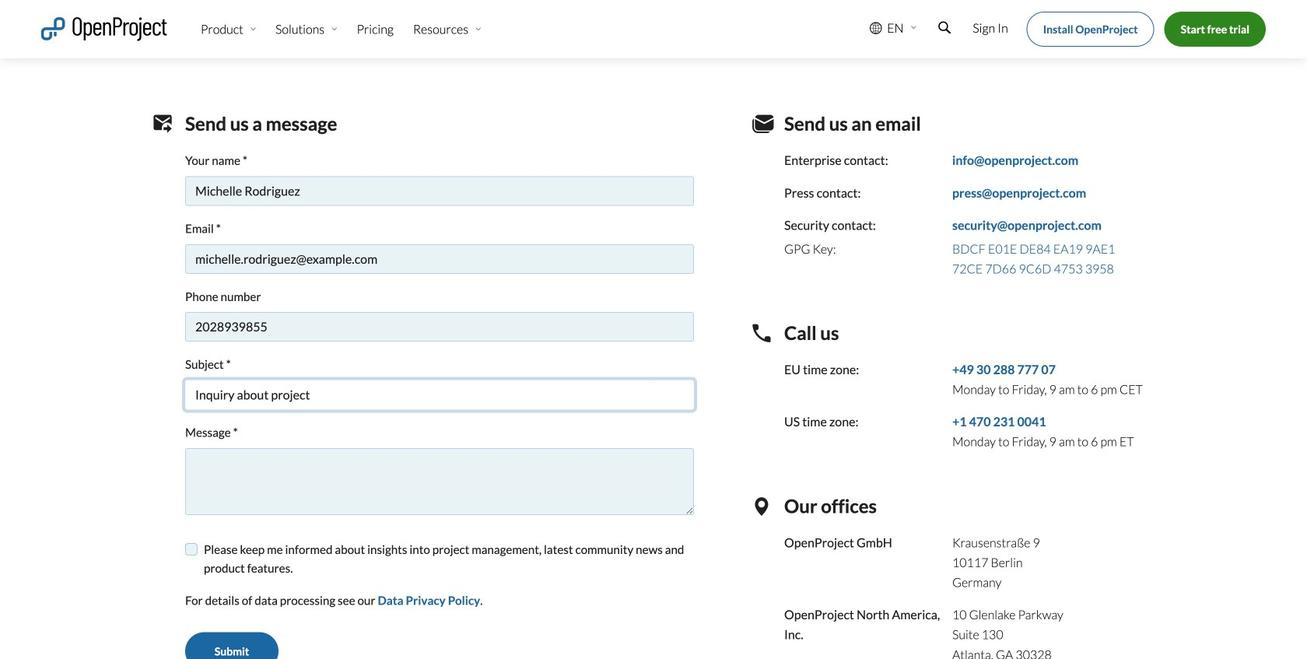 Task type: describe. For each thing, give the bounding box(es) containing it.
site element
[[39, 0, 1269, 58]]

search image
[[936, 20, 954, 35]]



Task type: locate. For each thing, give the bounding box(es) containing it.
openproject start image
[[39, 16, 169, 43]]

None checkbox
[[185, 543, 198, 556]]

None telephone field
[[185, 312, 694, 342]]

globe image
[[867, 20, 885, 35]]

None email field
[[185, 244, 694, 274]]

None text field
[[185, 380, 694, 410], [185, 448, 694, 515], [185, 380, 694, 410], [185, 448, 694, 515]]

None text field
[[185, 176, 694, 206]]



